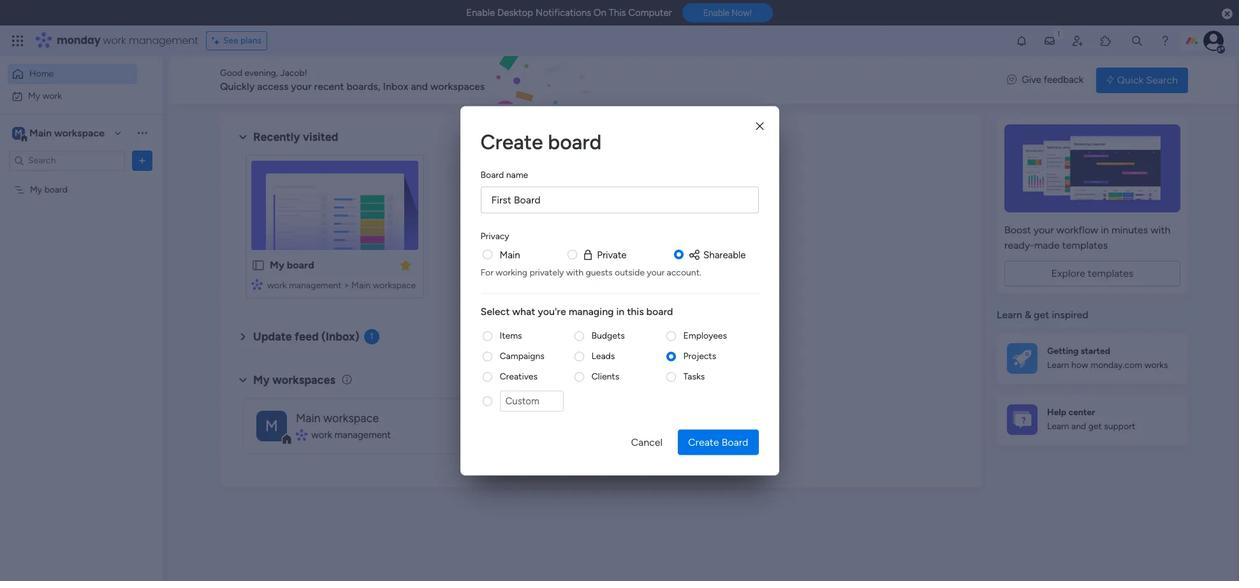 Task type: vqa. For each thing, say whether or not it's contained in the screenshot.
menu item
no



Task type: describe. For each thing, give the bounding box(es) containing it.
budgets
[[592, 330, 625, 341]]

see plans button
[[206, 31, 267, 50]]

employees
[[684, 330, 727, 341]]

quick search button
[[1097, 67, 1189, 93]]

board name heading
[[481, 168, 528, 181]]

desktop
[[498, 7, 533, 19]]

1 image
[[1054, 26, 1065, 41]]

my right "close my workspaces" image
[[253, 373, 270, 387]]

Search in workspace field
[[27, 153, 107, 168]]

on
[[594, 7, 607, 19]]

this
[[609, 7, 626, 19]]

select
[[481, 305, 510, 317]]

visited
[[303, 130, 339, 144]]

recently
[[253, 130, 300, 144]]

give feedback
[[1022, 74, 1084, 86]]

my inside button
[[28, 90, 40, 101]]

cancel
[[631, 436, 663, 448]]

home
[[29, 68, 54, 79]]

feedback
[[1044, 74, 1084, 86]]

clients
[[592, 371, 620, 382]]

minutes
[[1112, 224, 1149, 236]]

1 vertical spatial m
[[265, 416, 278, 435]]

ready-
[[1005, 239, 1035, 251]]

work management > main workspace
[[267, 280, 416, 291]]

private
[[597, 249, 627, 260]]

support
[[1105, 421, 1136, 432]]

privately
[[530, 267, 564, 278]]

invite members image
[[1072, 34, 1085, 47]]

explore
[[1052, 267, 1086, 279]]

with inside "privacy" element
[[567, 267, 584, 278]]

notifications
[[536, 7, 592, 19]]

templates inside button
[[1089, 267, 1134, 279]]

inbox
[[383, 80, 409, 93]]

my work button
[[8, 86, 137, 106]]

how
[[1072, 360, 1089, 371]]

get inside help center learn and get support
[[1089, 421, 1103, 432]]

privacy heading
[[481, 229, 510, 242]]

computer
[[629, 7, 672, 19]]

your inside good evening, jacob! quickly access your recent boards, inbox and workspaces
[[291, 80, 312, 93]]

>
[[344, 280, 349, 291]]

search everything image
[[1131, 34, 1144, 47]]

enable for enable desktop notifications on this computer
[[467, 7, 495, 19]]

notifications image
[[1016, 34, 1029, 47]]

help center learn and get support
[[1048, 407, 1136, 432]]

my workspaces
[[253, 373, 336, 387]]

select what you're managing in this board
[[481, 305, 674, 317]]

(inbox)
[[322, 330, 360, 344]]

guests
[[586, 267, 613, 278]]

campaigns
[[500, 351, 545, 361]]

access
[[257, 80, 289, 93]]

shareable
[[704, 249, 746, 260]]

search
[[1147, 74, 1179, 86]]

close recently visited image
[[235, 130, 251, 145]]

now!
[[732, 8, 752, 18]]

boost
[[1005, 224, 1032, 236]]

templates image image
[[1009, 124, 1177, 212]]

monday work management
[[57, 33, 198, 48]]

component image
[[251, 279, 263, 290]]

work right component icon
[[267, 280, 287, 291]]

home button
[[8, 64, 137, 84]]

help center element
[[997, 394, 1189, 445]]

create board heading
[[481, 126, 759, 157]]

monday
[[57, 33, 101, 48]]

2 vertical spatial workspace
[[324, 411, 379, 425]]

private button
[[582, 248, 627, 262]]

recently visited
[[253, 130, 339, 144]]

good evening, jacob! quickly access your recent boards, inbox and workspaces
[[220, 68, 485, 93]]

1 vertical spatial main workspace
[[296, 411, 379, 425]]

in inside heading
[[617, 305, 625, 317]]

managing
[[569, 305, 614, 317]]

create board
[[689, 436, 749, 448]]

close image
[[756, 122, 764, 131]]

boost your workflow in minutes with ready-made templates
[[1005, 224, 1171, 251]]

select what you're managing in this board heading
[[481, 304, 759, 319]]

1
[[370, 331, 374, 342]]

0 vertical spatial learn
[[997, 309, 1023, 321]]

feed
[[295, 330, 319, 344]]

enable now!
[[704, 8, 752, 18]]

management for work management
[[335, 429, 391, 441]]

select product image
[[11, 34, 24, 47]]

quick
[[1118, 74, 1144, 86]]

workspaces inside good evening, jacob! quickly access your recent boards, inbox and workspaces
[[431, 80, 485, 93]]

for working privately with guests outside your account.
[[481, 267, 702, 278]]

apps image
[[1100, 34, 1113, 47]]

jacob!
[[280, 68, 307, 78]]

items
[[500, 330, 522, 341]]

your inside boost your workflow in minutes with ready-made templates
[[1034, 224, 1055, 236]]

this
[[627, 305, 644, 317]]

my inside list box
[[30, 184, 42, 195]]

with inside boost your workflow in minutes with ready-made templates
[[1151, 224, 1171, 236]]

0 vertical spatial management
[[129, 33, 198, 48]]

plans
[[241, 35, 262, 46]]

good
[[220, 68, 243, 78]]

name
[[506, 169, 528, 180]]

explore templates button
[[1005, 261, 1181, 287]]

outside
[[615, 267, 645, 278]]

board inside create board heading
[[548, 130, 602, 154]]

work inside my work button
[[43, 90, 62, 101]]

1 vertical spatial my board
[[270, 259, 314, 271]]

v2 bolt switch image
[[1107, 73, 1115, 87]]

select what you're managing in this board option group
[[481, 330, 759, 419]]

shareable button
[[689, 248, 746, 262]]



Task type: locate. For each thing, give the bounding box(es) containing it.
2 horizontal spatial your
[[1034, 224, 1055, 236]]

board inside heading
[[481, 169, 504, 180]]

0 horizontal spatial workspace image
[[12, 126, 25, 140]]

board inside button
[[722, 436, 749, 448]]

you're
[[538, 305, 566, 317]]

1 horizontal spatial with
[[1151, 224, 1171, 236]]

workspace down remove from favorites image
[[373, 280, 416, 291]]

board name
[[481, 169, 528, 180]]

learn down getting
[[1048, 360, 1070, 371]]

inbox image
[[1044, 34, 1057, 47]]

main inside the workspace selection element
[[29, 127, 52, 139]]

1 vertical spatial workspaces
[[273, 373, 336, 387]]

component image
[[296, 429, 307, 441]]

create for create board
[[689, 436, 720, 448]]

0 vertical spatial workspace
[[54, 127, 105, 139]]

0 vertical spatial templates
[[1063, 239, 1109, 251]]

my board inside list box
[[30, 184, 68, 195]]

quickly
[[220, 80, 255, 93]]

learn
[[997, 309, 1023, 321], [1048, 360, 1070, 371], [1048, 421, 1070, 432]]

your right outside
[[647, 267, 665, 278]]

create
[[481, 130, 543, 154], [689, 436, 720, 448]]

1 vertical spatial templates
[[1089, 267, 1134, 279]]

workspace up search in workspace field
[[54, 127, 105, 139]]

enable inside button
[[704, 8, 730, 18]]

creatives
[[500, 371, 538, 382]]

1 horizontal spatial your
[[647, 267, 665, 278]]

1 vertical spatial workspace
[[373, 280, 416, 291]]

Board name field
[[481, 186, 759, 213]]

templates
[[1063, 239, 1109, 251], [1089, 267, 1134, 279]]

create for create board
[[481, 130, 543, 154]]

work management
[[311, 429, 391, 441]]

enable left desktop
[[467, 7, 495, 19]]

my board down search in workspace field
[[30, 184, 68, 195]]

tasks
[[684, 371, 705, 382]]

main inside "privacy" element
[[500, 249, 520, 260]]

0 vertical spatial my board
[[30, 184, 68, 195]]

main workspace up work management
[[296, 411, 379, 425]]

your down "jacob!" at the left top of page
[[291, 80, 312, 93]]

create inside heading
[[481, 130, 543, 154]]

main button
[[500, 248, 520, 262]]

my board list box
[[0, 176, 163, 373]]

your up made
[[1034, 224, 1055, 236]]

my board right the 'public board' image
[[270, 259, 314, 271]]

help
[[1048, 407, 1067, 418]]

getting
[[1048, 346, 1079, 357]]

see
[[223, 35, 238, 46]]

learn for help
[[1048, 421, 1070, 432]]

and inside good evening, jacob! quickly access your recent boards, inbox and workspaces
[[411, 80, 428, 93]]

with right minutes at right
[[1151, 224, 1171, 236]]

1 horizontal spatial m
[[265, 416, 278, 435]]

main workspace up search in workspace field
[[29, 127, 105, 139]]

work down the home
[[43, 90, 62, 101]]

0 horizontal spatial main workspace
[[29, 127, 105, 139]]

in left this at bottom
[[617, 305, 625, 317]]

0 vertical spatial board
[[481, 169, 504, 180]]

create board button
[[678, 429, 759, 455]]

work right component image
[[311, 429, 332, 441]]

board
[[548, 130, 602, 154], [44, 184, 68, 195], [287, 259, 314, 271], [647, 305, 674, 317]]

0 vertical spatial workspaces
[[431, 80, 485, 93]]

enable now! button
[[683, 3, 773, 22]]

workspaces right inbox at the top left of the page
[[431, 80, 485, 93]]

workspace up work management
[[324, 411, 379, 425]]

create inside button
[[689, 436, 720, 448]]

getting started element
[[997, 333, 1189, 384]]

learn inside help center learn and get support
[[1048, 421, 1070, 432]]

and down center
[[1072, 421, 1087, 432]]

jacob simon image
[[1204, 31, 1225, 51]]

enable desktop notifications on this computer
[[467, 7, 672, 19]]

management for work management > main workspace
[[289, 280, 342, 291]]

open update feed (inbox) image
[[235, 329, 251, 345]]

2 vertical spatial your
[[647, 267, 665, 278]]

1 horizontal spatial main workspace
[[296, 411, 379, 425]]

learn & get inspired
[[997, 309, 1089, 321]]

m
[[15, 127, 22, 138], [265, 416, 278, 435]]

work right monday
[[103, 33, 126, 48]]

0 vertical spatial and
[[411, 80, 428, 93]]

what
[[513, 305, 536, 317]]

started
[[1081, 346, 1111, 357]]

option
[[0, 178, 163, 181]]

workspace
[[54, 127, 105, 139], [373, 280, 416, 291], [324, 411, 379, 425]]

give
[[1022, 74, 1042, 86]]

learn for getting
[[1048, 360, 1070, 371]]

0 vertical spatial your
[[291, 80, 312, 93]]

with
[[1151, 224, 1171, 236], [567, 267, 584, 278]]

0 horizontal spatial with
[[567, 267, 584, 278]]

learn down help
[[1048, 421, 1070, 432]]

1 vertical spatial management
[[289, 280, 342, 291]]

learn inside getting started learn how monday.com works
[[1048, 360, 1070, 371]]

1 vertical spatial with
[[567, 267, 584, 278]]

boards,
[[347, 80, 381, 93]]

main up component image
[[296, 411, 321, 425]]

workspace selection element
[[12, 125, 107, 142]]

0 horizontal spatial in
[[617, 305, 625, 317]]

create right cancel
[[689, 436, 720, 448]]

evening,
[[245, 68, 278, 78]]

templates down workflow
[[1063, 239, 1109, 251]]

projects
[[684, 351, 717, 361]]

help image
[[1159, 34, 1172, 47]]

board
[[481, 169, 504, 180], [722, 436, 749, 448]]

cancel button
[[621, 429, 673, 455]]

1 vertical spatial create
[[689, 436, 720, 448]]

board inside select what you're managing in this board heading
[[647, 305, 674, 317]]

monday.com
[[1091, 360, 1143, 371]]

main right '>'
[[352, 280, 371, 291]]

my down search in workspace field
[[30, 184, 42, 195]]

explore templates
[[1052, 267, 1134, 279]]

management
[[129, 33, 198, 48], [289, 280, 342, 291], [335, 429, 391, 441]]

templates inside boost your workflow in minutes with ready-made templates
[[1063, 239, 1109, 251]]

privacy element
[[481, 248, 759, 279]]

working
[[496, 267, 528, 278]]

main workspace inside the workspace selection element
[[29, 127, 105, 139]]

create board
[[481, 130, 602, 154]]

main up working
[[500, 249, 520, 260]]

0 horizontal spatial and
[[411, 80, 428, 93]]

and right inbox at the top left of the page
[[411, 80, 428, 93]]

your inside "privacy" element
[[647, 267, 665, 278]]

1 horizontal spatial in
[[1102, 224, 1110, 236]]

update
[[253, 330, 292, 344]]

1 vertical spatial in
[[617, 305, 625, 317]]

close my workspaces image
[[235, 372, 251, 388]]

main workspace
[[29, 127, 105, 139], [296, 411, 379, 425]]

public board image
[[251, 258, 265, 272]]

0 vertical spatial with
[[1151, 224, 1171, 236]]

workspaces
[[431, 80, 485, 93], [273, 373, 336, 387]]

see plans
[[223, 35, 262, 46]]

get right &
[[1034, 309, 1050, 321]]

0 horizontal spatial create
[[481, 130, 543, 154]]

1 horizontal spatial create
[[689, 436, 720, 448]]

m inside the workspace selection element
[[15, 127, 22, 138]]

2 vertical spatial management
[[335, 429, 391, 441]]

my right the 'public board' image
[[270, 259, 285, 271]]

center
[[1069, 407, 1096, 418]]

1 vertical spatial learn
[[1048, 360, 1070, 371]]

0 vertical spatial create
[[481, 130, 543, 154]]

0 horizontal spatial enable
[[467, 7, 495, 19]]

0 horizontal spatial board
[[481, 169, 504, 180]]

1 horizontal spatial board
[[722, 436, 749, 448]]

get down center
[[1089, 421, 1103, 432]]

workspaces down update feed (inbox)
[[273, 373, 336, 387]]

create up name
[[481, 130, 543, 154]]

my work
[[28, 90, 62, 101]]

main
[[29, 127, 52, 139], [500, 249, 520, 260], [352, 280, 371, 291], [296, 411, 321, 425]]

enable for enable now!
[[704, 8, 730, 18]]

0 horizontal spatial workspaces
[[273, 373, 336, 387]]

1 horizontal spatial my board
[[270, 259, 314, 271]]

get
[[1034, 309, 1050, 321], [1089, 421, 1103, 432]]

&
[[1025, 309, 1032, 321]]

1 horizontal spatial workspace image
[[257, 411, 287, 441]]

0 horizontal spatial m
[[15, 127, 22, 138]]

0 vertical spatial get
[[1034, 309, 1050, 321]]

in inside boost your workflow in minutes with ready-made templates
[[1102, 224, 1110, 236]]

main down my work
[[29, 127, 52, 139]]

0 vertical spatial m
[[15, 127, 22, 138]]

getting started learn how monday.com works
[[1048, 346, 1169, 371]]

enable left now!
[[704, 8, 730, 18]]

for
[[481, 267, 494, 278]]

1 vertical spatial board
[[722, 436, 749, 448]]

and inside help center learn and get support
[[1072, 421, 1087, 432]]

0 horizontal spatial get
[[1034, 309, 1050, 321]]

enable
[[467, 7, 495, 19], [704, 8, 730, 18]]

privacy
[[481, 230, 510, 241]]

1 vertical spatial your
[[1034, 224, 1055, 236]]

dapulse close image
[[1223, 8, 1233, 20]]

with left guests
[[567, 267, 584, 278]]

account.
[[667, 267, 702, 278]]

templates right explore
[[1089, 267, 1134, 279]]

0 horizontal spatial my board
[[30, 184, 68, 195]]

update feed (inbox)
[[253, 330, 360, 344]]

recent
[[314, 80, 344, 93]]

0 vertical spatial main workspace
[[29, 127, 105, 139]]

1 horizontal spatial get
[[1089, 421, 1103, 432]]

1 horizontal spatial and
[[1072, 421, 1087, 432]]

1 vertical spatial and
[[1072, 421, 1087, 432]]

my down the home
[[28, 90, 40, 101]]

1 vertical spatial get
[[1089, 421, 1103, 432]]

0 vertical spatial workspace image
[[12, 126, 25, 140]]

2 vertical spatial learn
[[1048, 421, 1070, 432]]

in left minutes at right
[[1102, 224, 1110, 236]]

leads
[[592, 351, 615, 361]]

made
[[1035, 239, 1060, 251]]

1 horizontal spatial enable
[[704, 8, 730, 18]]

0 vertical spatial in
[[1102, 224, 1110, 236]]

work
[[103, 33, 126, 48], [43, 90, 62, 101], [267, 280, 287, 291], [311, 429, 332, 441]]

1 horizontal spatial workspaces
[[431, 80, 485, 93]]

workspace image
[[12, 126, 25, 140], [257, 411, 287, 441]]

works
[[1145, 360, 1169, 371]]

remove from favorites image
[[399, 259, 412, 272]]

v2 user feedback image
[[1008, 73, 1017, 87]]

my board
[[30, 184, 68, 195], [270, 259, 314, 271]]

inspired
[[1052, 309, 1089, 321]]

Custom field
[[500, 391, 564, 412]]

1 vertical spatial workspace image
[[257, 411, 287, 441]]

board inside my board list box
[[44, 184, 68, 195]]

learn left &
[[997, 309, 1023, 321]]

workflow
[[1057, 224, 1099, 236]]

and
[[411, 80, 428, 93], [1072, 421, 1087, 432]]

0 horizontal spatial your
[[291, 80, 312, 93]]



